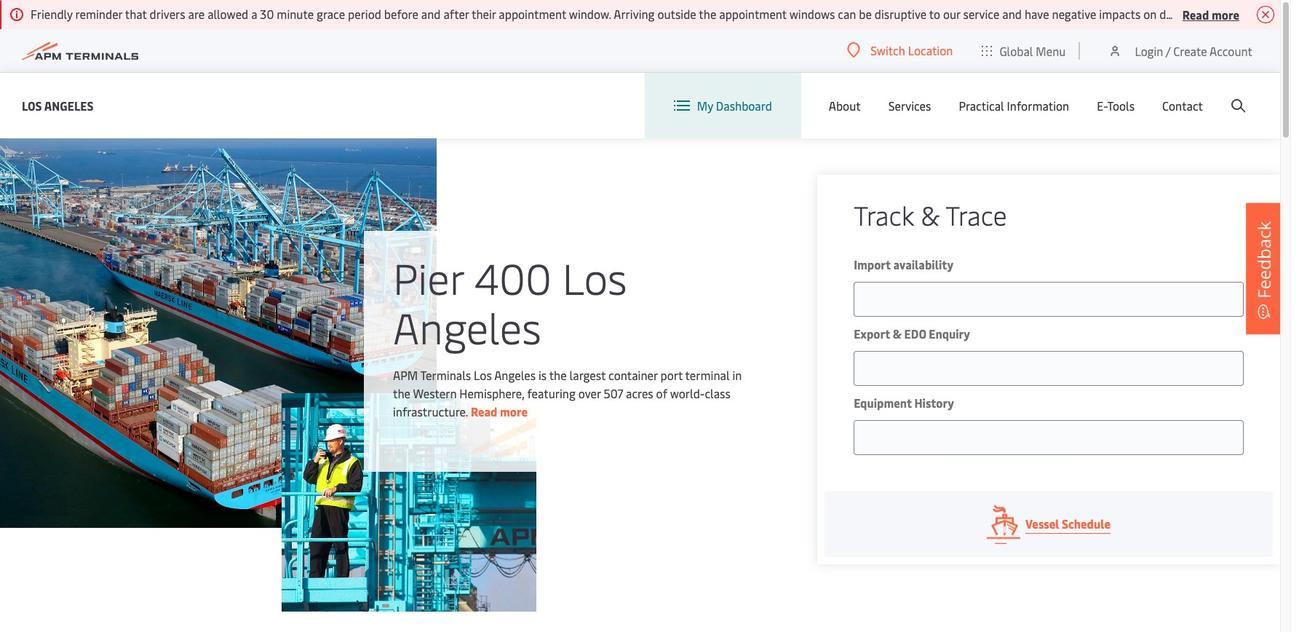 Task type: describe. For each thing, give the bounding box(es) containing it.
1 drivers from the left
[[150, 6, 185, 22]]

window.
[[569, 6, 612, 22]]

my
[[697, 98, 714, 114]]

1 and from the left
[[421, 6, 441, 22]]

my dashboard
[[697, 98, 772, 114]]

1 appointment from the left
[[499, 6, 567, 22]]

negative
[[1053, 6, 1097, 22]]

about button
[[829, 73, 861, 138]]

terminals
[[421, 367, 471, 383]]

2 drivers from the left
[[1160, 6, 1196, 22]]

over
[[579, 385, 601, 401]]

global menu button
[[968, 29, 1081, 72]]

port
[[661, 367, 683, 383]]

read more button
[[1183, 5, 1240, 23]]

after
[[444, 6, 469, 22]]

is
[[539, 367, 547, 383]]

track
[[854, 197, 915, 232]]

los angeles link
[[22, 96, 94, 115]]

0 vertical spatial the
[[699, 6, 717, 22]]

impacts
[[1100, 6, 1141, 22]]

switch location button
[[848, 42, 953, 58]]

tools
[[1108, 98, 1135, 114]]

practical
[[959, 98, 1005, 114]]

about
[[829, 98, 861, 114]]

e-
[[1098, 98, 1108, 114]]

in
[[733, 367, 742, 383]]

0 vertical spatial angeles
[[44, 97, 94, 113]]

400
[[475, 248, 552, 306]]

windows
[[790, 6, 835, 22]]

grace
[[317, 6, 345, 22]]

0 horizontal spatial los
[[22, 97, 42, 113]]

location
[[909, 42, 953, 58]]

import availability
[[854, 256, 954, 272]]

largest
[[570, 367, 606, 383]]

arriving
[[614, 6, 655, 22]]

2 and from the left
[[1003, 6, 1022, 22]]

trace
[[946, 197, 1007, 232]]

information
[[1007, 98, 1070, 114]]

of
[[657, 385, 668, 401]]

before
[[384, 6, 419, 22]]

angeles for pier
[[393, 298, 542, 355]]

contact
[[1163, 98, 1204, 114]]

friendly
[[31, 6, 73, 22]]

featuring
[[527, 385, 576, 401]]

& for trace
[[921, 197, 940, 232]]

practical information button
[[959, 73, 1070, 138]]

who
[[1199, 6, 1221, 22]]

western
[[413, 385, 457, 401]]

login / create account link
[[1109, 29, 1253, 72]]

apm terminals los angeles is the largest container port terminal in the western hemisphere, featuring over 507 acres of world-class infrastructure.
[[393, 367, 742, 419]]

& for edo
[[893, 325, 902, 342]]

e-tools
[[1098, 98, 1135, 114]]

services button
[[889, 73, 932, 138]]

schedule
[[1062, 516, 1111, 532]]

dashboard
[[716, 98, 772, 114]]

feedback button
[[1247, 203, 1283, 334]]

service
[[964, 6, 1000, 22]]

acres
[[626, 385, 654, 401]]

1 horizontal spatial the
[[550, 367, 567, 383]]

friendly reminder that drivers are allowed a 30 minute grace period before and after their appointment window. arriving outside the appointment windows can be disruptive to our service and have negative impacts on drivers who arrive on time
[[31, 6, 1292, 22]]

availability
[[894, 256, 954, 272]]

apm
[[393, 367, 418, 383]]

vessel schedule link
[[825, 492, 1274, 557]]

have
[[1025, 6, 1050, 22]]

services
[[889, 98, 932, 114]]

to
[[930, 6, 941, 22]]

30
[[260, 6, 274, 22]]

los for apm terminals los angeles is the largest container port terminal in the western hemisphere, featuring over 507 acres of world-class infrastructure.
[[474, 367, 492, 383]]

history
[[915, 395, 955, 411]]

their
[[472, 6, 496, 22]]



Task type: locate. For each thing, give the bounding box(es) containing it.
1 horizontal spatial &
[[921, 197, 940, 232]]

more inside button
[[1212, 6, 1240, 22]]

0 horizontal spatial on
[[1144, 6, 1157, 22]]

2 horizontal spatial los
[[563, 248, 627, 306]]

/
[[1166, 43, 1171, 59]]

read up login / create account
[[1183, 6, 1210, 22]]

0 vertical spatial &
[[921, 197, 940, 232]]

read more link
[[471, 403, 528, 419]]

login / create account
[[1136, 43, 1253, 59]]

feedback
[[1252, 221, 1276, 299]]

1 horizontal spatial read
[[1183, 6, 1210, 22]]

0 horizontal spatial more
[[500, 403, 528, 419]]

arrive
[[1223, 6, 1253, 22]]

read more down hemisphere,
[[471, 403, 528, 419]]

2 on from the left
[[1256, 6, 1269, 22]]

that
[[125, 6, 147, 22]]

angeles
[[44, 97, 94, 113], [393, 298, 542, 355], [495, 367, 536, 383]]

outside
[[658, 6, 697, 22]]

& left trace
[[921, 197, 940, 232]]

e-tools button
[[1098, 73, 1135, 138]]

1 vertical spatial read
[[471, 403, 498, 419]]

0 horizontal spatial read more
[[471, 403, 528, 419]]

pier 400 los angeles
[[393, 248, 627, 355]]

our
[[944, 6, 961, 22]]

read more for read more link
[[471, 403, 528, 419]]

read more
[[1183, 6, 1240, 22], [471, 403, 528, 419]]

more down hemisphere,
[[500, 403, 528, 419]]

0 vertical spatial read more
[[1183, 6, 1240, 22]]

0 horizontal spatial appointment
[[499, 6, 567, 22]]

1 horizontal spatial los
[[474, 367, 492, 383]]

world-
[[670, 385, 705, 401]]

container
[[609, 367, 658, 383]]

2 appointment from the left
[[720, 6, 787, 22]]

los angeles
[[22, 97, 94, 113]]

on
[[1144, 6, 1157, 22], [1256, 6, 1269, 22]]

global menu
[[1000, 43, 1066, 59]]

los inside pier 400 los angeles
[[563, 248, 627, 306]]

1 vertical spatial more
[[500, 403, 528, 419]]

read inside button
[[1183, 6, 1210, 22]]

1 horizontal spatial and
[[1003, 6, 1022, 22]]

read down hemisphere,
[[471, 403, 498, 419]]

minute
[[277, 6, 314, 22]]

can
[[838, 6, 857, 22]]

angeles inside apm terminals los angeles is the largest container port terminal in the western hemisphere, featuring over 507 acres of world-class infrastructure.
[[495, 367, 536, 383]]

la secondary image
[[281, 393, 536, 612]]

more for read more button
[[1212, 6, 1240, 22]]

angeles for apm
[[495, 367, 536, 383]]

and
[[421, 6, 441, 22], [1003, 6, 1022, 22]]

close alert image
[[1258, 6, 1275, 23]]

0 horizontal spatial read
[[471, 403, 498, 419]]

1 horizontal spatial read more
[[1183, 6, 1240, 22]]

1 vertical spatial the
[[550, 367, 567, 383]]

vessel schedule
[[1026, 516, 1111, 532]]

enquiry
[[929, 325, 971, 342]]

contact button
[[1163, 73, 1204, 138]]

the right outside
[[699, 6, 717, 22]]

login
[[1136, 43, 1164, 59]]

create
[[1174, 43, 1208, 59]]

on left time
[[1256, 6, 1269, 22]]

1 vertical spatial &
[[893, 325, 902, 342]]

drivers left are
[[150, 6, 185, 22]]

equipment
[[854, 395, 912, 411]]

pier
[[393, 248, 464, 306]]

angeles inside pier 400 los angeles
[[393, 298, 542, 355]]

appointment left windows
[[720, 6, 787, 22]]

the right is
[[550, 367, 567, 383]]

allowed
[[208, 6, 248, 22]]

0 horizontal spatial and
[[421, 6, 441, 22]]

drivers left who
[[1160, 6, 1196, 22]]

equipment history
[[854, 395, 955, 411]]

507
[[604, 385, 623, 401]]

more up account on the right of page
[[1212, 6, 1240, 22]]

menu
[[1036, 43, 1066, 59]]

1 vertical spatial read more
[[471, 403, 528, 419]]

switch
[[871, 42, 906, 58]]

and left after in the left top of the page
[[421, 6, 441, 22]]

& left edo
[[893, 325, 902, 342]]

terminal
[[686, 367, 730, 383]]

export
[[854, 325, 891, 342]]

a
[[251, 6, 257, 22]]

2 vertical spatial the
[[393, 385, 411, 401]]

0 horizontal spatial drivers
[[150, 6, 185, 22]]

switch location
[[871, 42, 953, 58]]

be
[[859, 6, 872, 22]]

1 horizontal spatial more
[[1212, 6, 1240, 22]]

0 horizontal spatial the
[[393, 385, 411, 401]]

class
[[705, 385, 731, 401]]

2 horizontal spatial the
[[699, 6, 717, 22]]

hemisphere,
[[460, 385, 525, 401]]

time
[[1272, 6, 1292, 22]]

drivers
[[150, 6, 185, 22], [1160, 6, 1196, 22]]

los inside apm terminals los angeles is the largest container port terminal in the western hemisphere, featuring over 507 acres of world-class infrastructure.
[[474, 367, 492, 383]]

the down apm
[[393, 385, 411, 401]]

read
[[1183, 6, 1210, 22], [471, 403, 498, 419]]

period
[[348, 6, 382, 22]]

more for read more link
[[500, 403, 528, 419]]

1 vertical spatial los
[[563, 248, 627, 306]]

los angeles pier 400 image
[[0, 138, 437, 528]]

infrastructure.
[[393, 403, 468, 419]]

1 horizontal spatial on
[[1256, 6, 1269, 22]]

edo
[[905, 325, 927, 342]]

on right impacts
[[1144, 6, 1157, 22]]

appointment
[[499, 6, 567, 22], [720, 6, 787, 22]]

the
[[699, 6, 717, 22], [550, 367, 567, 383], [393, 385, 411, 401]]

global
[[1000, 43, 1034, 59]]

read more up login / create account
[[1183, 6, 1240, 22]]

read more for read more button
[[1183, 6, 1240, 22]]

account
[[1210, 43, 1253, 59]]

read for read more button
[[1183, 6, 1210, 22]]

track & trace
[[854, 197, 1007, 232]]

0 horizontal spatial &
[[893, 325, 902, 342]]

1 vertical spatial angeles
[[393, 298, 542, 355]]

disruptive
[[875, 6, 927, 22]]

export & edo enquiry
[[854, 325, 971, 342]]

are
[[188, 6, 205, 22]]

import
[[854, 256, 891, 272]]

0 vertical spatial read
[[1183, 6, 1210, 22]]

0 vertical spatial more
[[1212, 6, 1240, 22]]

appointment right their
[[499, 6, 567, 22]]

practical information
[[959, 98, 1070, 114]]

and left have
[[1003, 6, 1022, 22]]

2 vertical spatial angeles
[[495, 367, 536, 383]]

1 horizontal spatial drivers
[[1160, 6, 1196, 22]]

0 vertical spatial los
[[22, 97, 42, 113]]

1 on from the left
[[1144, 6, 1157, 22]]

los for pier 400 los angeles
[[563, 248, 627, 306]]

1 horizontal spatial appointment
[[720, 6, 787, 22]]

read for read more link
[[471, 403, 498, 419]]

reminder
[[75, 6, 122, 22]]

2 vertical spatial los
[[474, 367, 492, 383]]



Task type: vqa. For each thing, say whether or not it's contained in the screenshot.
Read to the left
yes



